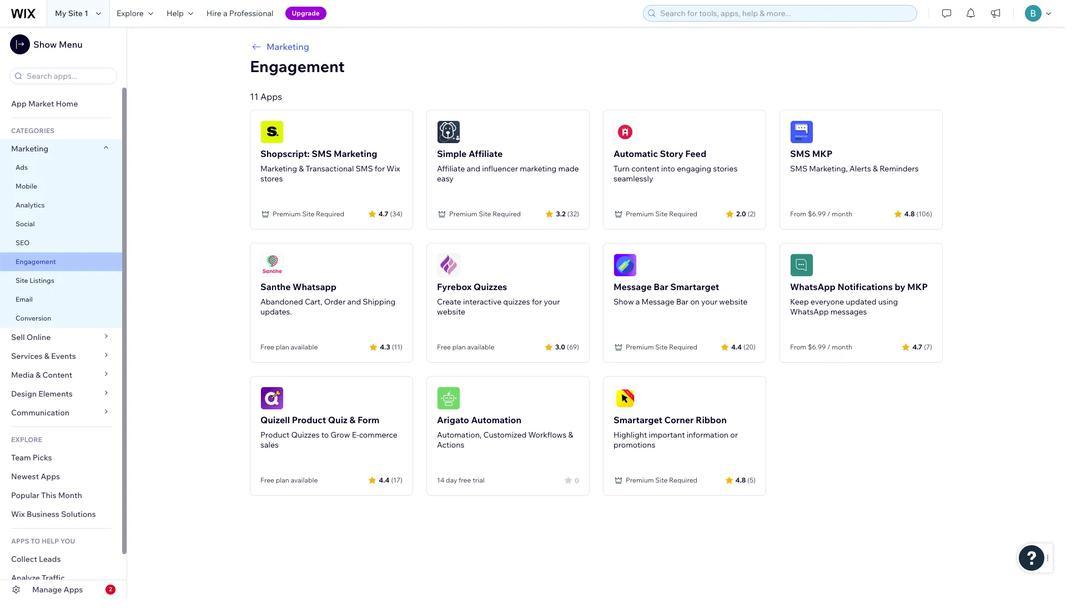 Task type: vqa. For each thing, say whether or not it's contained in the screenshot.


Task type: describe. For each thing, give the bounding box(es) containing it.
story
[[660, 148, 684, 159]]

this
[[41, 491, 56, 501]]

1 vertical spatial affiliate
[[437, 164, 465, 174]]

automation
[[471, 415, 522, 426]]

marketing inside sidebar "element"
[[11, 144, 48, 154]]

order
[[324, 297, 346, 307]]

simple affiliate affiliate and influencer marketing made easy
[[437, 148, 579, 184]]

sms right transactional
[[356, 164, 373, 174]]

2 whatsapp from the top
[[790, 307, 829, 317]]

help
[[42, 538, 59, 546]]

premium for simple
[[449, 210, 478, 218]]

business
[[27, 510, 59, 520]]

smartarget corner ribbon logo image
[[614, 387, 637, 411]]

highlight
[[614, 431, 647, 441]]

help
[[167, 8, 184, 18]]

e-
[[352, 431, 359, 441]]

Search for tools, apps, help & more... field
[[657, 6, 914, 21]]

transactional
[[306, 164, 354, 174]]

free
[[459, 477, 471, 485]]

0 vertical spatial affiliate
[[469, 148, 503, 159]]

message bar smartarget logo image
[[614, 254, 637, 277]]

made
[[559, 164, 579, 174]]

site for shopscript:
[[302, 210, 315, 218]]

marketing down shopscript:
[[261, 164, 297, 174]]

automatic
[[614, 148, 658, 159]]

mkp inside whatsapp notifications by mkp keep everyone updated using whatsapp messages
[[908, 282, 928, 293]]

1 vertical spatial bar
[[676, 297, 689, 307]]

available for abandoned
[[291, 343, 318, 352]]

collect
[[11, 555, 37, 565]]

cart,
[[305, 297, 323, 307]]

your inside fyrebox quizzes create interactive quizzes for your website
[[544, 297, 560, 307]]

stores
[[261, 174, 283, 184]]

shopscript: sms marketing marketing & transactional sms for wix stores
[[261, 148, 400, 184]]

(69)
[[567, 343, 579, 351]]

available for create
[[467, 343, 495, 352]]

free plan available for abandoned
[[261, 343, 318, 352]]

shopscript: sms marketing logo image
[[261, 121, 284, 144]]

(20)
[[744, 343, 756, 351]]

available for quiz
[[291, 477, 318, 485]]

& inside the quizell product quiz & form product quizzes to grow e-commerce sales
[[350, 415, 356, 426]]

influencer
[[482, 164, 518, 174]]

smartarget inside smartarget corner ribbon highlight important information or promotions
[[614, 415, 663, 426]]

shopscript:
[[261, 148, 310, 159]]

alerts
[[850, 164, 871, 174]]

ads link
[[0, 158, 122, 177]]

home
[[56, 99, 78, 109]]

website inside fyrebox quizzes create interactive quizzes for your website
[[437, 307, 466, 317]]

santhe
[[261, 282, 291, 293]]

premium for shopscript:
[[273, 210, 301, 218]]

from for whatsapp notifications by mkp
[[790, 343, 807, 352]]

site for message
[[656, 343, 668, 352]]

2
[[109, 587, 112, 594]]

required for corner
[[669, 477, 698, 485]]

to
[[321, 431, 329, 441]]

to
[[31, 538, 40, 546]]

mkp inside sms mkp sms marketing, alerts & reminders
[[813, 148, 833, 159]]

arigato automation logo image
[[437, 387, 461, 411]]

plan for quiz
[[276, 477, 289, 485]]

information
[[687, 431, 729, 441]]

workflows
[[529, 431, 567, 441]]

conversion link
[[0, 309, 122, 328]]

wix inside "wix business solutions" link
[[11, 510, 25, 520]]

easy
[[437, 174, 454, 184]]

sell
[[11, 333, 25, 343]]

my
[[55, 8, 66, 18]]

newest apps link
[[0, 468, 122, 487]]

traffic
[[42, 574, 65, 584]]

popular
[[11, 491, 39, 501]]

4.4 (17)
[[379, 476, 403, 485]]

plan for abandoned
[[276, 343, 289, 352]]

interactive
[[463, 297, 502, 307]]

engaging
[[677, 164, 712, 174]]

create
[[437, 297, 462, 307]]

promotions
[[614, 441, 656, 451]]

sms down sms mkp logo
[[790, 148, 811, 159]]

grow
[[331, 431, 350, 441]]

communication
[[11, 408, 71, 418]]

3.0 (69)
[[555, 343, 579, 351]]

whatsapp notifications by mkp keep everyone updated using whatsapp messages
[[790, 282, 928, 317]]

using
[[879, 297, 898, 307]]

site for automatic
[[656, 210, 668, 218]]

4.7 for shopscript: sms marketing
[[379, 210, 389, 218]]

14
[[437, 477, 445, 485]]

4.3 (11)
[[380, 343, 403, 351]]

4.3
[[380, 343, 390, 351]]

ads
[[16, 163, 28, 172]]

1 horizontal spatial engagement
[[250, 57, 345, 76]]

important
[[649, 431, 685, 441]]

media
[[11, 371, 34, 381]]

quizzes inside fyrebox quizzes create interactive quizzes for your website
[[474, 282, 507, 293]]

smartarget corner ribbon highlight important information or promotions
[[614, 415, 738, 451]]

listings
[[30, 277, 54, 285]]

premium site required for story
[[626, 210, 698, 218]]

show inside button
[[33, 39, 57, 50]]

site listings
[[16, 277, 54, 285]]

and inside simple affiliate affiliate and influencer marketing made easy
[[467, 164, 481, 174]]

free for santhe whatsapp
[[261, 343, 274, 352]]

sell online
[[11, 333, 51, 343]]

social link
[[0, 215, 122, 234]]

online
[[27, 333, 51, 343]]

upgrade button
[[285, 7, 327, 20]]

corner
[[665, 415, 694, 426]]

quiz
[[328, 415, 348, 426]]

ribbon
[[696, 415, 727, 426]]

quizzes
[[503, 297, 530, 307]]

& inside sms mkp sms marketing, alerts & reminders
[[873, 164, 878, 174]]

email link
[[0, 291, 122, 309]]

explore
[[11, 436, 42, 444]]

analyze
[[11, 574, 40, 584]]

3.2
[[556, 210, 566, 218]]

premium for message
[[626, 343, 654, 352]]

media & content link
[[0, 366, 122, 385]]

events
[[51, 352, 76, 362]]

design
[[11, 389, 37, 399]]

engagement inside sidebar "element"
[[16, 258, 56, 266]]

wix business solutions link
[[0, 506, 122, 524]]

commerce
[[359, 431, 398, 441]]

(34)
[[390, 210, 403, 218]]

(7)
[[924, 343, 933, 351]]

app market home link
[[0, 94, 122, 113]]

site listings link
[[0, 272, 122, 291]]

0 vertical spatial bar
[[654, 282, 669, 293]]

month for mkp
[[832, 210, 853, 218]]

services & events
[[11, 352, 76, 362]]

whatsapp notifications by mkp logo image
[[790, 254, 814, 277]]

quizzes inside the quizell product quiz & form product quizzes to grow e-commerce sales
[[291, 431, 320, 441]]

/ for notifications
[[828, 343, 831, 352]]

mobile link
[[0, 177, 122, 196]]

fyrebox quizzes create interactive quizzes for your website
[[437, 282, 560, 317]]

from $6.99 / month for whatsapp
[[790, 343, 853, 352]]

free plan available for create
[[437, 343, 495, 352]]



Task type: locate. For each thing, give the bounding box(es) containing it.
0 horizontal spatial product
[[261, 431, 290, 441]]

2 from $6.99 / month from the top
[[790, 343, 853, 352]]

1 horizontal spatial website
[[720, 297, 748, 307]]

sms
[[312, 148, 332, 159], [790, 148, 811, 159], [356, 164, 373, 174], [790, 164, 808, 174]]

2 from from the top
[[790, 343, 807, 352]]

0 vertical spatial /
[[828, 210, 831, 218]]

free down create
[[437, 343, 451, 352]]

apps for newest apps
[[41, 472, 60, 482]]

& down shopscript:
[[299, 164, 304, 174]]

4.4 (20)
[[732, 343, 756, 351]]

apps right 11
[[260, 91, 282, 102]]

marketing
[[520, 164, 557, 174]]

mkp right by
[[908, 282, 928, 293]]

/ down everyone
[[828, 343, 831, 352]]

manage
[[32, 585, 62, 595]]

plan down updates.
[[276, 343, 289, 352]]

mkp up marketing,
[[813, 148, 833, 159]]

free plan available for quiz
[[261, 477, 318, 485]]

free down sales
[[261, 477, 274, 485]]

0 vertical spatial engagement
[[250, 57, 345, 76]]

free down updates.
[[261, 343, 274, 352]]

0 vertical spatial smartarget
[[671, 282, 719, 293]]

required down on
[[669, 343, 698, 352]]

required for sms
[[316, 210, 344, 218]]

for inside fyrebox quizzes create interactive quizzes for your website
[[532, 297, 542, 307]]

premium down stores
[[273, 210, 301, 218]]

free for fyrebox quizzes
[[437, 343, 451, 352]]

1
[[84, 8, 88, 18]]

product up the to on the bottom of page
[[292, 415, 326, 426]]

and
[[467, 164, 481, 174], [347, 297, 361, 307]]

4.7 left (34)
[[379, 210, 389, 218]]

for
[[375, 164, 385, 174], [532, 297, 542, 307]]

0 horizontal spatial apps
[[41, 472, 60, 482]]

1 horizontal spatial a
[[636, 297, 640, 307]]

1 horizontal spatial 4.7
[[913, 343, 923, 351]]

1 vertical spatial message
[[642, 297, 675, 307]]

app market home
[[11, 99, 78, 109]]

1 vertical spatial from
[[790, 343, 807, 352]]

marketing up transactional
[[334, 148, 377, 159]]

0
[[575, 477, 579, 485]]

design elements
[[11, 389, 73, 399]]

apps up this
[[41, 472, 60, 482]]

required down transactional
[[316, 210, 344, 218]]

from
[[790, 210, 807, 218], [790, 343, 807, 352]]

0 vertical spatial $6.99
[[808, 210, 826, 218]]

1 horizontal spatial mkp
[[908, 282, 928, 293]]

for inside shopscript: sms marketing marketing & transactional sms for wix stores
[[375, 164, 385, 174]]

or
[[731, 431, 738, 441]]

4.8 left (5)
[[736, 476, 746, 485]]

everyone
[[811, 297, 844, 307]]

(17)
[[391, 476, 403, 485]]

whatsapp left messages
[[790, 307, 829, 317]]

premium for smartarget
[[626, 477, 654, 485]]

month down marketing,
[[832, 210, 853, 218]]

1 vertical spatial quizzes
[[291, 431, 320, 441]]

0 vertical spatial from
[[790, 210, 807, 218]]

& inside shopscript: sms marketing marketing & transactional sms for wix stores
[[299, 164, 304, 174]]

4.7 (34)
[[379, 210, 403, 218]]

4.7 for whatsapp notifications by mkp
[[913, 343, 923, 351]]

1 vertical spatial wix
[[11, 510, 25, 520]]

quizell product quiz & form product quizzes to grow e-commerce sales
[[261, 415, 398, 451]]

free plan available down create
[[437, 343, 495, 352]]

1 / from the top
[[828, 210, 831, 218]]

4.4 left (20) on the bottom right of the page
[[732, 343, 742, 351]]

4.8 (5)
[[736, 476, 756, 485]]

smartarget up highlight
[[614, 415, 663, 426]]

from right (2)
[[790, 210, 807, 218]]

sidebar element
[[0, 27, 127, 600]]

1 horizontal spatial your
[[702, 297, 718, 307]]

apps to help you
[[11, 538, 75, 546]]

0 vertical spatial wix
[[387, 164, 400, 174]]

sms up transactional
[[312, 148, 332, 159]]

required down important
[[669, 477, 698, 485]]

1 horizontal spatial and
[[467, 164, 481, 174]]

0 horizontal spatial affiliate
[[437, 164, 465, 174]]

wix up the 4.7 (34)
[[387, 164, 400, 174]]

premium
[[273, 210, 301, 218], [449, 210, 478, 218], [626, 210, 654, 218], [626, 343, 654, 352], [626, 477, 654, 485]]

11
[[250, 91, 258, 102]]

2 your from the left
[[702, 297, 718, 307]]

0 horizontal spatial show
[[33, 39, 57, 50]]

/
[[828, 210, 831, 218], [828, 343, 831, 352]]

0 vertical spatial mkp
[[813, 148, 833, 159]]

message bar smartarget show a message bar on your website
[[614, 282, 748, 307]]

show menu
[[33, 39, 83, 50]]

by
[[895, 282, 906, 293]]

leads
[[39, 555, 61, 565]]

quizell
[[261, 415, 290, 426]]

0 horizontal spatial your
[[544, 297, 560, 307]]

1 vertical spatial mkp
[[908, 282, 928, 293]]

show inside message bar smartarget show a message bar on your website
[[614, 297, 634, 307]]

affiliate up influencer
[[469, 148, 503, 159]]

bar
[[654, 282, 669, 293], [676, 297, 689, 307]]

0 horizontal spatial for
[[375, 164, 385, 174]]

a
[[223, 8, 228, 18], [636, 297, 640, 307]]

analyze traffic link
[[0, 569, 122, 588]]

website down fyrebox
[[437, 307, 466, 317]]

1 horizontal spatial 4.8
[[905, 210, 915, 218]]

1 vertical spatial 4.4
[[379, 476, 390, 485]]

0 horizontal spatial quizzes
[[291, 431, 320, 441]]

0 vertical spatial quizzes
[[474, 282, 507, 293]]

your right on
[[702, 297, 718, 307]]

1 $6.99 from the top
[[808, 210, 826, 218]]

0 horizontal spatial marketing link
[[0, 139, 122, 158]]

required down influencer
[[493, 210, 521, 218]]

professional
[[229, 8, 274, 18]]

4.7
[[379, 210, 389, 218], [913, 343, 923, 351]]

plan down create
[[453, 343, 466, 352]]

1 vertical spatial month
[[832, 343, 853, 352]]

1 vertical spatial product
[[261, 431, 290, 441]]

1 horizontal spatial affiliate
[[469, 148, 503, 159]]

1 vertical spatial $6.99
[[808, 343, 826, 352]]

0 horizontal spatial smartarget
[[614, 415, 663, 426]]

1 your from the left
[[544, 297, 560, 307]]

0 horizontal spatial bar
[[654, 282, 669, 293]]

required for bar
[[669, 343, 698, 352]]

premium site required for affiliate
[[449, 210, 521, 218]]

affiliate down simple
[[437, 164, 465, 174]]

month
[[832, 210, 853, 218], [832, 343, 853, 352]]

0 horizontal spatial engagement
[[16, 258, 56, 266]]

$6.99 for whatsapp
[[808, 343, 826, 352]]

0 vertical spatial apps
[[260, 91, 282, 102]]

4.8 for sms mkp
[[905, 210, 915, 218]]

0 vertical spatial whatsapp
[[790, 282, 836, 293]]

0 horizontal spatial wix
[[11, 510, 25, 520]]

sms mkp logo image
[[790, 121, 814, 144]]

trial
[[473, 477, 485, 485]]

into
[[662, 164, 675, 174]]

your inside message bar smartarget show a message bar on your website
[[702, 297, 718, 307]]

from for sms mkp
[[790, 210, 807, 218]]

analyze traffic
[[11, 574, 65, 584]]

1 horizontal spatial for
[[532, 297, 542, 307]]

analytics link
[[0, 196, 122, 215]]

manage apps
[[32, 585, 83, 595]]

1 horizontal spatial smartarget
[[671, 282, 719, 293]]

2 / from the top
[[828, 343, 831, 352]]

free for quizell product quiz & form
[[261, 477, 274, 485]]

content
[[43, 371, 72, 381]]

a right hire
[[223, 8, 228, 18]]

fyrebox quizzes logo image
[[437, 254, 461, 277]]

2.0 (2)
[[737, 210, 756, 218]]

/ for mkp
[[828, 210, 831, 218]]

premium site required for bar
[[626, 343, 698, 352]]

available down the quizell product quiz & form product quizzes to grow e-commerce sales
[[291, 477, 318, 485]]

free plan available down updates.
[[261, 343, 318, 352]]

wix inside shopscript: sms marketing marketing & transactional sms for wix stores
[[387, 164, 400, 174]]

4.4 for message bar smartarget
[[732, 343, 742, 351]]

$6.99
[[808, 210, 826, 218], [808, 343, 826, 352]]

sms left marketing,
[[790, 164, 808, 174]]

simple affiliate logo image
[[437, 121, 461, 144]]

1 month from the top
[[832, 210, 853, 218]]

smartarget up on
[[671, 282, 719, 293]]

fyrebox
[[437, 282, 472, 293]]

4.8 for smartarget corner ribbon
[[736, 476, 746, 485]]

wix business solutions
[[11, 510, 96, 520]]

show
[[33, 39, 57, 50], [614, 297, 634, 307]]

& right quiz
[[350, 415, 356, 426]]

website inside message bar smartarget show a message bar on your website
[[720, 297, 748, 307]]

team picks link
[[0, 449, 122, 468]]

notifications
[[838, 282, 893, 293]]

message
[[614, 282, 652, 293], [642, 297, 675, 307]]

smartarget inside message bar smartarget show a message bar on your website
[[671, 282, 719, 293]]

marketing down categories
[[11, 144, 48, 154]]

whatsapp up keep
[[790, 282, 836, 293]]

1 horizontal spatial wix
[[387, 164, 400, 174]]

email
[[16, 296, 33, 304]]

1 horizontal spatial bar
[[676, 297, 689, 307]]

1 vertical spatial from $6.99 / month
[[790, 343, 853, 352]]

updates.
[[261, 307, 292, 317]]

month for notifications
[[832, 343, 853, 352]]

4.8 left (106)
[[905, 210, 915, 218]]

apps for 11 apps
[[260, 91, 282, 102]]

communication link
[[0, 404, 122, 423]]

you
[[60, 538, 75, 546]]

free plan available down sales
[[261, 477, 318, 485]]

4.4 left '(17)'
[[379, 476, 390, 485]]

1 horizontal spatial quizzes
[[474, 282, 507, 293]]

/ down marketing,
[[828, 210, 831, 218]]

0 vertical spatial show
[[33, 39, 57, 50]]

wix
[[387, 164, 400, 174], [11, 510, 25, 520]]

picks
[[33, 453, 52, 463]]

for right quizzes
[[532, 297, 542, 307]]

premium down seamlessly
[[626, 210, 654, 218]]

available down updates.
[[291, 343, 318, 352]]

apps for manage apps
[[64, 585, 83, 595]]

message left on
[[642, 297, 675, 307]]

day
[[446, 477, 457, 485]]

0 vertical spatial and
[[467, 164, 481, 174]]

& right alerts on the right top of the page
[[873, 164, 878, 174]]

and down simple
[[467, 164, 481, 174]]

premium up smartarget corner ribbon logo
[[626, 343, 654, 352]]

keep
[[790, 297, 809, 307]]

plan for create
[[453, 343, 466, 352]]

1 vertical spatial whatsapp
[[790, 307, 829, 317]]

hire a professional link
[[200, 0, 280, 27]]

website right on
[[720, 297, 748, 307]]

message down message bar smartarget logo
[[614, 282, 652, 293]]

a down message bar smartarget logo
[[636, 297, 640, 307]]

2.0
[[737, 210, 746, 218]]

seo
[[16, 239, 30, 247]]

quizzes left the to on the bottom of page
[[291, 431, 320, 441]]

1 vertical spatial and
[[347, 297, 361, 307]]

2 $6.99 from the top
[[808, 343, 826, 352]]

available down interactive
[[467, 343, 495, 352]]

2 vertical spatial apps
[[64, 585, 83, 595]]

show left menu
[[33, 39, 57, 50]]

plan down sales
[[276, 477, 289, 485]]

0 horizontal spatial 4.7
[[379, 210, 389, 218]]

a inside message bar smartarget show a message bar on your website
[[636, 297, 640, 307]]

1 vertical spatial 4.7
[[913, 343, 923, 351]]

arigato
[[437, 415, 469, 426]]

2 month from the top
[[832, 343, 853, 352]]

0 horizontal spatial and
[[347, 297, 361, 307]]

$6.99 down everyone
[[808, 343, 826, 352]]

site for smartarget
[[656, 477, 668, 485]]

your
[[544, 297, 560, 307], [702, 297, 718, 307]]

1 whatsapp from the top
[[790, 282, 836, 293]]

$6.99 down marketing,
[[808, 210, 826, 218]]

& right media
[[36, 371, 41, 381]]

0 vertical spatial marketing link
[[250, 40, 943, 53]]

site for simple
[[479, 210, 491, 218]]

a inside 'link'
[[223, 8, 228, 18]]

& left events
[[44, 352, 49, 362]]

automatic story feed logo image
[[614, 121, 637, 144]]

1 vertical spatial a
[[636, 297, 640, 307]]

premium for automatic
[[626, 210, 654, 218]]

2 horizontal spatial apps
[[260, 91, 282, 102]]

quizell product quiz & form logo image
[[261, 387, 284, 411]]

santhe whatsapp logo image
[[261, 254, 284, 277]]

0 vertical spatial a
[[223, 8, 228, 18]]

0 vertical spatial from $6.99 / month
[[790, 210, 853, 218]]

engagement up 11 apps
[[250, 57, 345, 76]]

0 vertical spatial 4.4
[[732, 343, 742, 351]]

1 from $6.99 / month from the top
[[790, 210, 853, 218]]

site inside sidebar "element"
[[16, 277, 28, 285]]

for up the 4.7 (34)
[[375, 164, 385, 174]]

premium site required
[[273, 210, 344, 218], [449, 210, 521, 218], [626, 210, 698, 218], [626, 343, 698, 352], [626, 477, 698, 485]]

1 horizontal spatial marketing link
[[250, 40, 943, 53]]

1 horizontal spatial apps
[[64, 585, 83, 595]]

your right quizzes
[[544, 297, 560, 307]]

Search apps... field
[[23, 68, 113, 84]]

month down messages
[[832, 343, 853, 352]]

from $6.99 / month down messages
[[790, 343, 853, 352]]

from $6.99 / month for sms
[[790, 210, 853, 218]]

required for story
[[669, 210, 698, 218]]

1 vertical spatial for
[[532, 297, 542, 307]]

0 vertical spatial 4.8
[[905, 210, 915, 218]]

apps inside 'link'
[[41, 472, 60, 482]]

1 vertical spatial show
[[614, 297, 634, 307]]

0 vertical spatial month
[[832, 210, 853, 218]]

month
[[58, 491, 82, 501]]

0 horizontal spatial mkp
[[813, 148, 833, 159]]

0 vertical spatial message
[[614, 282, 652, 293]]

0 horizontal spatial website
[[437, 307, 466, 317]]

show down message bar smartarget logo
[[614, 297, 634, 307]]

premium down easy
[[449, 210, 478, 218]]

premium down promotions
[[626, 477, 654, 485]]

1 horizontal spatial product
[[292, 415, 326, 426]]

0 vertical spatial for
[[375, 164, 385, 174]]

0 horizontal spatial 4.8
[[736, 476, 746, 485]]

apps down traffic
[[64, 585, 83, 595]]

upgrade
[[292, 9, 320, 17]]

product down quizell
[[261, 431, 290, 441]]

& inside arigato automation automation, customized workflows & actions
[[568, 431, 574, 441]]

help button
[[160, 0, 200, 27]]

required for affiliate
[[493, 210, 521, 218]]

wix down popular at the left of the page
[[11, 510, 25, 520]]

messages
[[831, 307, 867, 317]]

media & content
[[11, 371, 72, 381]]

4.4 for quizell product quiz & form
[[379, 476, 390, 485]]

quizzes up interactive
[[474, 282, 507, 293]]

engagement up site listings
[[16, 258, 56, 266]]

1 from from the top
[[790, 210, 807, 218]]

0 horizontal spatial a
[[223, 8, 228, 18]]

hire a professional
[[207, 8, 274, 18]]

1 vertical spatial marketing link
[[0, 139, 122, 158]]

explore
[[117, 8, 144, 18]]

1 horizontal spatial show
[[614, 297, 634, 307]]

$6.99 for sms
[[808, 210, 826, 218]]

actions
[[437, 441, 465, 451]]

0 horizontal spatial 4.4
[[379, 476, 390, 485]]

simple
[[437, 148, 467, 159]]

1 vertical spatial smartarget
[[614, 415, 663, 426]]

automation,
[[437, 431, 482, 441]]

premium site required for corner
[[626, 477, 698, 485]]

4.7 left (7)
[[913, 343, 923, 351]]

premium site required for sms
[[273, 210, 344, 218]]

arigato automation automation, customized workflows & actions
[[437, 415, 574, 451]]

1 vertical spatial apps
[[41, 472, 60, 482]]

from $6.99 / month down marketing,
[[790, 210, 853, 218]]

0 vertical spatial 4.7
[[379, 210, 389, 218]]

and inside the santhe whatsapp abandoned cart, order and shipping updates.
[[347, 297, 361, 307]]

1 vertical spatial engagement
[[16, 258, 56, 266]]

from $6.99 / month
[[790, 210, 853, 218], [790, 343, 853, 352]]

whatsapp
[[293, 282, 337, 293]]

3.0
[[555, 343, 565, 351]]

from down keep
[[790, 343, 807, 352]]

conversion
[[16, 314, 51, 323]]

1 vertical spatial /
[[828, 343, 831, 352]]

0 vertical spatial product
[[292, 415, 326, 426]]

and right order
[[347, 297, 361, 307]]

required down engaging
[[669, 210, 698, 218]]

services & events link
[[0, 347, 122, 366]]

marketing down upgrade button
[[267, 41, 309, 52]]

1 horizontal spatial 4.4
[[732, 343, 742, 351]]

& right workflows on the bottom of the page
[[568, 431, 574, 441]]

1 vertical spatial 4.8
[[736, 476, 746, 485]]

content
[[632, 164, 660, 174]]

updated
[[846, 297, 877, 307]]



